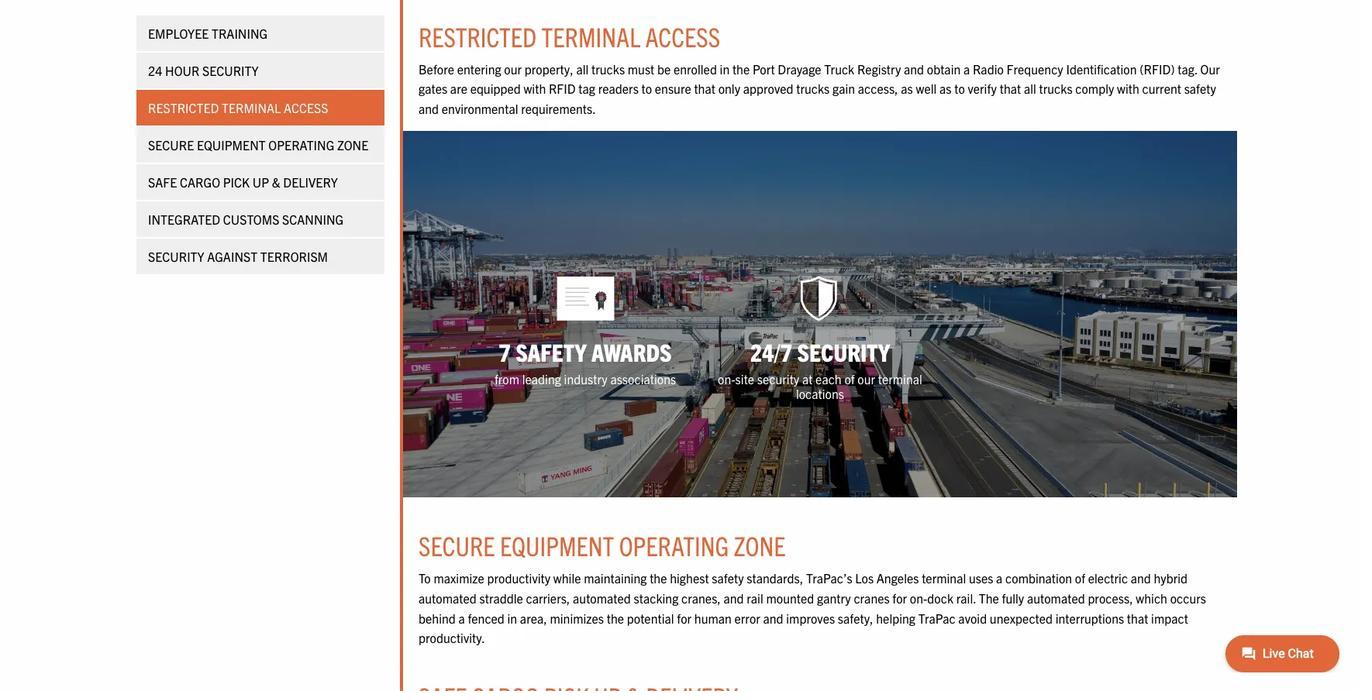 Task type: vqa. For each thing, say whether or not it's contained in the screenshot.
FOCUS: LIFE BELOW WATER inside 'link'
no



Task type: describe. For each thing, give the bounding box(es) containing it.
0 horizontal spatial that
[[694, 81, 716, 96]]

our inside 24/7 security on-site security at each of our terminal locations
[[858, 371, 875, 387]]

straddle
[[479, 591, 523, 606]]

in inside to maximize productivity while maintaining the highest safety standards, trapac's los angeles terminal uses a combination of electric and hybrid automated straddle carriers, automated stacking cranes, and rail mounted gantry cranes for on-dock rail. the fully automated process, which occurs behind a fenced in area, minimizes the potential for human error and improves safety, helping trapac avoid unexpected interruptions that impact productivity.
[[507, 611, 517, 626]]

security against terrorism link
[[136, 239, 385, 274]]

each
[[816, 371, 842, 387]]

gantry
[[817, 591, 851, 606]]

equipped
[[470, 81, 521, 96]]

terminal inside the restricted terminal access link
[[222, 100, 281, 116]]

0 horizontal spatial access
[[284, 100, 328, 116]]

1 horizontal spatial the
[[650, 571, 667, 586]]

training
[[212, 26, 268, 41]]

enrolled
[[674, 61, 717, 77]]

industry
[[564, 371, 608, 387]]

maintaining
[[584, 571, 647, 586]]

2 as from the left
[[940, 81, 952, 96]]

combination
[[1006, 571, 1072, 586]]

which
[[1136, 591, 1167, 606]]

secure equipment operating zone inside secure equipment operating zone link
[[148, 137, 368, 153]]

approved
[[743, 81, 793, 96]]

only
[[718, 81, 740, 96]]

1 vertical spatial operating
[[619, 529, 729, 562]]

while
[[553, 571, 581, 586]]

safety
[[516, 336, 587, 367]]

terminal inside 24/7 security on-site security at each of our terminal locations
[[878, 371, 922, 387]]

awards
[[592, 336, 672, 367]]

gain
[[833, 81, 855, 96]]

0 vertical spatial security
[[202, 63, 259, 78]]

and up well
[[904, 61, 924, 77]]

to maximize productivity while maintaining the highest safety standards, trapac's los angeles terminal uses a combination of electric and hybrid automated straddle carriers, automated stacking cranes, and rail mounted gantry cranes for on-dock rail. the fully automated process, which occurs behind a fenced in area, minimizes the potential for human error and improves safety, helping trapac avoid unexpected interruptions that impact productivity.
[[419, 571, 1206, 646]]

trapac's
[[806, 571, 852, 586]]

frequency
[[1007, 61, 1063, 77]]

employee
[[148, 26, 209, 41]]

radio
[[973, 61, 1004, 77]]

port
[[753, 61, 775, 77]]

1 horizontal spatial secure
[[419, 529, 495, 562]]

productivity
[[487, 571, 551, 586]]

behind
[[419, 611, 456, 626]]

hybrid
[[1154, 571, 1188, 586]]

leading
[[522, 371, 561, 387]]

carriers,
[[526, 591, 570, 606]]

1 as from the left
[[901, 81, 913, 96]]

24 hour security link
[[136, 53, 385, 88]]

terminal inside to maximize productivity while maintaining the highest safety standards, trapac's los angeles terminal uses a combination of electric and hybrid automated straddle carriers, automated stacking cranes, and rail mounted gantry cranes for on-dock rail. the fully automated process, which occurs behind a fenced in area, minimizes the potential for human error and improves safety, helping trapac avoid unexpected interruptions that impact productivity.
[[922, 571, 966, 586]]

cargo
[[180, 174, 220, 190]]

electric
[[1088, 571, 1128, 586]]

7 safety awards from leading industry associations
[[495, 336, 676, 387]]

improves
[[786, 611, 835, 626]]

1 with from the left
[[524, 81, 546, 96]]

secure inside secure equipment operating zone link
[[148, 137, 194, 153]]

be
[[657, 61, 671, 77]]

identification
[[1066, 61, 1137, 77]]

1 horizontal spatial zone
[[734, 529, 786, 562]]

1 vertical spatial restricted terminal access
[[148, 100, 328, 116]]

terrorism
[[260, 249, 328, 264]]

3 automated from the left
[[1027, 591, 1085, 606]]

1 automated from the left
[[419, 591, 477, 606]]

helping
[[876, 611, 916, 626]]

integrated
[[148, 212, 220, 227]]

entering
[[457, 61, 501, 77]]

1 vertical spatial all
[[1024, 81, 1036, 96]]

are
[[450, 81, 467, 96]]

must
[[628, 61, 655, 77]]

locations
[[796, 386, 844, 402]]

highest
[[670, 571, 709, 586]]

cranes
[[854, 591, 890, 606]]

current
[[1142, 81, 1181, 96]]

fully
[[1002, 591, 1024, 606]]

at
[[802, 371, 813, 387]]

and right error
[[763, 611, 783, 626]]

against
[[207, 249, 257, 264]]

2 automated from the left
[[573, 591, 631, 606]]

secure equipment operating zone link
[[136, 127, 385, 163]]

24/7 security on-site security at each of our terminal locations
[[718, 336, 922, 402]]

&
[[272, 174, 280, 190]]

scanning
[[282, 212, 344, 227]]

error
[[735, 611, 760, 626]]

and down gates
[[419, 101, 439, 116]]

(rfid)
[[1140, 61, 1175, 77]]

2 with from the left
[[1117, 81, 1140, 96]]

0 horizontal spatial restricted
[[148, 100, 219, 116]]

human
[[694, 611, 732, 626]]

2 horizontal spatial a
[[996, 571, 1003, 586]]

of inside 24/7 security on-site security at each of our terminal locations
[[845, 371, 855, 387]]

area,
[[520, 611, 547, 626]]

0 horizontal spatial a
[[459, 611, 465, 626]]

employee training link
[[136, 16, 385, 51]]

access,
[[858, 81, 898, 96]]

on- inside to maximize productivity while maintaining the highest safety standards, trapac's los angeles terminal uses a combination of electric and hybrid automated straddle carriers, automated stacking cranes, and rail mounted gantry cranes for on-dock rail. the fully automated process, which occurs behind a fenced in area, minimizes the potential for human error and improves safety, helping trapac avoid unexpected interruptions that impact productivity.
[[910, 591, 927, 606]]

1 horizontal spatial equipment
[[500, 529, 614, 562]]



Task type: locate. For each thing, give the bounding box(es) containing it.
access up enrolled
[[645, 19, 720, 52]]

1 horizontal spatial on-
[[910, 591, 927, 606]]

1 horizontal spatial operating
[[619, 529, 729, 562]]

safe cargo pick up & delivery
[[148, 174, 338, 190]]

secure up "maximize"
[[419, 529, 495, 562]]

1 horizontal spatial restricted
[[419, 19, 537, 52]]

0 vertical spatial restricted terminal access
[[419, 19, 720, 52]]

occurs
[[1170, 591, 1206, 606]]

automated down combination
[[1027, 591, 1085, 606]]

1 vertical spatial zone
[[734, 529, 786, 562]]

automated up "behind"
[[419, 591, 477, 606]]

trucks down frequency
[[1039, 81, 1073, 96]]

1 vertical spatial of
[[1075, 571, 1085, 586]]

1 horizontal spatial safety
[[1184, 81, 1216, 96]]

in inside "before entering our property, all trucks must be enrolled in the port drayage truck registry and obtain a radio frequency identification (rfid) tag. our gates are equipped with rfid tag readers to ensure that only approved trucks gain access, as well as to verify that all trucks comply with current safety and environmental requirements."
[[720, 61, 730, 77]]

secure equipment operating zone
[[148, 137, 368, 153], [419, 529, 786, 562]]

to left verify
[[954, 81, 965, 96]]

for
[[893, 591, 907, 606], [677, 611, 692, 626]]

1 horizontal spatial of
[[1075, 571, 1085, 586]]

0 vertical spatial for
[[893, 591, 907, 606]]

1 to from the left
[[642, 81, 652, 96]]

operating
[[268, 137, 334, 153], [619, 529, 729, 562]]

a left radio
[[964, 61, 970, 77]]

24 hour security
[[148, 63, 259, 78]]

drayage
[[778, 61, 821, 77]]

2 vertical spatial security
[[797, 336, 890, 367]]

before
[[419, 61, 454, 77]]

our up equipped
[[504, 61, 522, 77]]

0 vertical spatial our
[[504, 61, 522, 77]]

on- up 'trapac'
[[910, 591, 927, 606]]

operating up delivery
[[268, 137, 334, 153]]

1 horizontal spatial in
[[720, 61, 730, 77]]

security inside 24/7 security on-site security at each of our terminal locations
[[797, 336, 890, 367]]

terminal down 24 hour security link
[[222, 100, 281, 116]]

the left "port"
[[733, 61, 750, 77]]

to
[[419, 571, 431, 586]]

0 horizontal spatial our
[[504, 61, 522, 77]]

delivery
[[283, 174, 338, 190]]

restricted terminal access up the property,
[[419, 19, 720, 52]]

up
[[253, 174, 269, 190]]

of right each
[[845, 371, 855, 387]]

restricted down hour
[[148, 100, 219, 116]]

before entering our property, all trucks must be enrolled in the port drayage truck registry and obtain a radio frequency identification (rfid) tag. our gates are equipped with rfid tag readers to ensure that only approved trucks gain access, as well as to verify that all trucks comply with current safety and environmental requirements.
[[419, 61, 1220, 116]]

2 vertical spatial a
[[459, 611, 465, 626]]

trucks down drayage
[[796, 81, 830, 96]]

automated down maintaining
[[573, 591, 631, 606]]

0 horizontal spatial to
[[642, 81, 652, 96]]

0 vertical spatial operating
[[268, 137, 334, 153]]

our inside "before entering our property, all trucks must be enrolled in the port drayage truck registry and obtain a radio frequency identification (rfid) tag. our gates are equipped with rfid tag readers to ensure that only approved trucks gain access, as well as to verify that all trucks comply with current safety and environmental requirements."
[[504, 61, 522, 77]]

that down which
[[1127, 611, 1148, 626]]

0 horizontal spatial secure equipment operating zone
[[148, 137, 368, 153]]

verify
[[968, 81, 997, 96]]

0 horizontal spatial of
[[845, 371, 855, 387]]

0 vertical spatial on-
[[718, 371, 735, 387]]

for down cranes,
[[677, 611, 692, 626]]

of
[[845, 371, 855, 387], [1075, 571, 1085, 586]]

of inside to maximize productivity while maintaining the highest safety standards, trapac's los angeles terminal uses a combination of electric and hybrid automated straddle carriers, automated stacking cranes, and rail mounted gantry cranes for on-dock rail. the fully automated process, which occurs behind a fenced in area, minimizes the potential for human error and improves safety, helping trapac avoid unexpected interruptions that impact productivity.
[[1075, 571, 1085, 586]]

0 horizontal spatial in
[[507, 611, 517, 626]]

unexpected
[[990, 611, 1053, 626]]

0 vertical spatial of
[[845, 371, 855, 387]]

ensure
[[655, 81, 691, 96]]

registry
[[857, 61, 901, 77]]

operating up the highest on the bottom
[[619, 529, 729, 562]]

1 vertical spatial safety
[[712, 571, 744, 586]]

1 horizontal spatial restricted terminal access
[[419, 19, 720, 52]]

0 horizontal spatial all
[[576, 61, 589, 77]]

that
[[694, 81, 716, 96], [1000, 81, 1021, 96], [1127, 611, 1148, 626]]

1 vertical spatial terminal
[[222, 100, 281, 116]]

a right uses
[[996, 571, 1003, 586]]

0 vertical spatial zone
[[337, 137, 368, 153]]

secure equipment operating zone up maintaining
[[419, 529, 786, 562]]

with down the property,
[[524, 81, 546, 96]]

1 vertical spatial equipment
[[500, 529, 614, 562]]

0 vertical spatial the
[[733, 61, 750, 77]]

property,
[[525, 61, 573, 77]]

1 vertical spatial restricted
[[148, 100, 219, 116]]

0 vertical spatial equipment
[[197, 137, 266, 153]]

on- left the security
[[718, 371, 735, 387]]

safety down our
[[1184, 81, 1216, 96]]

safety
[[1184, 81, 1216, 96], [712, 571, 744, 586]]

tag.
[[1178, 61, 1198, 77]]

maximize
[[434, 571, 484, 586]]

automated
[[419, 591, 477, 606], [573, 591, 631, 606], [1027, 591, 1085, 606]]

1 horizontal spatial secure equipment operating zone
[[419, 529, 786, 562]]

obtain
[[927, 61, 961, 77]]

the
[[979, 591, 999, 606]]

0 horizontal spatial on-
[[718, 371, 735, 387]]

for down "angeles"
[[893, 591, 907, 606]]

integrated customs scanning link
[[136, 202, 385, 237]]

associations
[[610, 371, 676, 387]]

0 horizontal spatial secure
[[148, 137, 194, 153]]

the up stacking
[[650, 571, 667, 586]]

dock
[[927, 591, 954, 606]]

2 horizontal spatial that
[[1127, 611, 1148, 626]]

equipment up while
[[500, 529, 614, 562]]

1 horizontal spatial our
[[858, 371, 875, 387]]

that right verify
[[1000, 81, 1021, 96]]

0 horizontal spatial the
[[607, 611, 624, 626]]

stacking
[[634, 591, 679, 606]]

equipment up pick
[[197, 137, 266, 153]]

the left potential
[[607, 611, 624, 626]]

in left area,
[[507, 611, 517, 626]]

0 horizontal spatial trucks
[[592, 61, 625, 77]]

1 vertical spatial access
[[284, 100, 328, 116]]

a inside "before entering our property, all trucks must be enrolled in the port drayage truck registry and obtain a radio frequency identification (rfid) tag. our gates are equipped with rfid tag readers to ensure that only approved trucks gain access, as well as to verify that all trucks comply with current safety and environmental requirements."
[[964, 61, 970, 77]]

requirements.
[[521, 101, 596, 116]]

1 vertical spatial secure
[[419, 529, 495, 562]]

0 horizontal spatial restricted terminal access
[[148, 100, 328, 116]]

fenced
[[468, 611, 505, 626]]

in
[[720, 61, 730, 77], [507, 611, 517, 626]]

employee training
[[148, 26, 268, 41]]

0 vertical spatial restricted
[[419, 19, 537, 52]]

truck
[[824, 61, 855, 77]]

0 vertical spatial terminal
[[542, 19, 640, 52]]

terminal up dock
[[922, 571, 966, 586]]

1 horizontal spatial to
[[954, 81, 965, 96]]

as left well
[[901, 81, 913, 96]]

restricted terminal access link
[[136, 90, 385, 126]]

and
[[904, 61, 924, 77], [419, 101, 439, 116], [1131, 571, 1151, 586], [724, 591, 744, 606], [763, 611, 783, 626]]

productivity.
[[419, 630, 485, 646]]

0 vertical spatial a
[[964, 61, 970, 77]]

0 vertical spatial secure
[[148, 137, 194, 153]]

0 horizontal spatial operating
[[268, 137, 334, 153]]

integrated customs scanning
[[148, 212, 344, 227]]

uses
[[969, 571, 993, 586]]

1 horizontal spatial with
[[1117, 81, 1140, 96]]

security down training
[[202, 63, 259, 78]]

with down the identification
[[1117, 81, 1140, 96]]

1 horizontal spatial terminal
[[542, 19, 640, 52]]

safety inside to maximize productivity while maintaining the highest safety standards, trapac's los angeles terminal uses a combination of electric and hybrid automated straddle carriers, automated stacking cranes, and rail mounted gantry cranes for on-dock rail. the fully automated process, which occurs behind a fenced in area, minimizes the potential for human error and improves safety, helping trapac avoid unexpected interruptions that impact productivity.
[[712, 571, 744, 586]]

trucks
[[592, 61, 625, 77], [796, 81, 830, 96], [1039, 81, 1073, 96]]

0 vertical spatial all
[[576, 61, 589, 77]]

and up which
[[1131, 571, 1151, 586]]

zone up delivery
[[337, 137, 368, 153]]

1 vertical spatial terminal
[[922, 571, 966, 586]]

with
[[524, 81, 546, 96], [1117, 81, 1140, 96]]

our
[[1200, 61, 1220, 77]]

that down enrolled
[[694, 81, 716, 96]]

trapac
[[918, 611, 956, 626]]

0 vertical spatial safety
[[1184, 81, 1216, 96]]

avoid
[[958, 611, 987, 626]]

secure up safe
[[148, 137, 194, 153]]

safe cargo pick up & delivery link
[[136, 164, 385, 200]]

restricted up entering
[[419, 19, 537, 52]]

that inside to maximize productivity while maintaining the highest safety standards, trapac's los angeles terminal uses a combination of electric and hybrid automated straddle carriers, automated stacking cranes, and rail mounted gantry cranes for on-dock rail. the fully automated process, which occurs behind a fenced in area, minimizes the potential for human error and improves safety, helping trapac avoid unexpected interruptions that impact productivity.
[[1127, 611, 1148, 626]]

security
[[202, 63, 259, 78], [148, 249, 204, 264], [797, 336, 890, 367]]

customs
[[223, 212, 279, 227]]

all down frequency
[[1024, 81, 1036, 96]]

1 horizontal spatial a
[[964, 61, 970, 77]]

0 horizontal spatial automated
[[419, 591, 477, 606]]

0 vertical spatial secure equipment operating zone
[[148, 137, 368, 153]]

access down 24 hour security link
[[284, 100, 328, 116]]

safety up cranes,
[[712, 571, 744, 586]]

2 horizontal spatial the
[[733, 61, 750, 77]]

and left rail
[[724, 591, 744, 606]]

security up each
[[797, 336, 890, 367]]

los
[[855, 571, 874, 586]]

readers
[[598, 81, 639, 96]]

safe
[[148, 174, 177, 190]]

our right each
[[858, 371, 875, 387]]

1 vertical spatial a
[[996, 571, 1003, 586]]

of left "electric"
[[1075, 571, 1085, 586]]

security against terrorism
[[148, 249, 328, 264]]

2 to from the left
[[954, 81, 965, 96]]

1 horizontal spatial for
[[893, 591, 907, 606]]

on-
[[718, 371, 735, 387], [910, 591, 927, 606]]

1 vertical spatial security
[[148, 249, 204, 264]]

2 horizontal spatial automated
[[1027, 591, 1085, 606]]

1 vertical spatial in
[[507, 611, 517, 626]]

1 horizontal spatial access
[[645, 19, 720, 52]]

1 horizontal spatial trucks
[[796, 81, 830, 96]]

1 horizontal spatial that
[[1000, 81, 1021, 96]]

0 horizontal spatial terminal
[[222, 100, 281, 116]]

restricted terminal access down 24 hour security link
[[148, 100, 328, 116]]

mounted
[[766, 591, 814, 606]]

secure equipment operating zone down the restricted terminal access link
[[148, 137, 368, 153]]

0 horizontal spatial as
[[901, 81, 913, 96]]

angeles
[[877, 571, 919, 586]]

potential
[[627, 611, 674, 626]]

0 vertical spatial access
[[645, 19, 720, 52]]

terminal
[[542, 19, 640, 52], [222, 100, 281, 116]]

security down the "integrated"
[[148, 249, 204, 264]]

0 horizontal spatial equipment
[[197, 137, 266, 153]]

equipment
[[197, 137, 266, 153], [500, 529, 614, 562]]

0 vertical spatial terminal
[[878, 371, 922, 387]]

terminal right each
[[878, 371, 922, 387]]

restricted terminal access
[[419, 19, 720, 52], [148, 100, 328, 116]]

1 horizontal spatial all
[[1024, 81, 1036, 96]]

well
[[916, 81, 937, 96]]

24
[[148, 63, 162, 78]]

0 horizontal spatial zone
[[337, 137, 368, 153]]

24/7
[[750, 336, 792, 367]]

from
[[495, 371, 519, 387]]

rfid
[[549, 81, 576, 96]]

terminal up tag
[[542, 19, 640, 52]]

trucks up readers
[[592, 61, 625, 77]]

in up only
[[720, 61, 730, 77]]

0 horizontal spatial safety
[[712, 571, 744, 586]]

2 horizontal spatial trucks
[[1039, 81, 1073, 96]]

safety inside "before entering our property, all trucks must be enrolled in the port drayage truck registry and obtain a radio frequency identification (rfid) tag. our gates are equipped with rfid tag readers to ensure that only approved trucks gain access, as well as to verify that all trucks comply with current safety and environmental requirements."
[[1184, 81, 1216, 96]]

1 horizontal spatial automated
[[573, 591, 631, 606]]

2 vertical spatial the
[[607, 611, 624, 626]]

1 vertical spatial our
[[858, 371, 875, 387]]

0 horizontal spatial for
[[677, 611, 692, 626]]

as
[[901, 81, 913, 96], [940, 81, 952, 96]]

7
[[499, 336, 511, 367]]

on- inside 24/7 security on-site security at each of our terminal locations
[[718, 371, 735, 387]]

as right well
[[940, 81, 952, 96]]

0 vertical spatial in
[[720, 61, 730, 77]]

process,
[[1088, 591, 1133, 606]]

restricted
[[419, 19, 537, 52], [148, 100, 219, 116]]

1 vertical spatial for
[[677, 611, 692, 626]]

cranes,
[[681, 591, 721, 606]]

a up productivity. at the bottom
[[459, 611, 465, 626]]

all up tag
[[576, 61, 589, 77]]

1 vertical spatial the
[[650, 571, 667, 586]]

1 vertical spatial on-
[[910, 591, 927, 606]]

minimizes
[[550, 611, 604, 626]]

the inside "before entering our property, all trucks must be enrolled in the port drayage truck registry and obtain a radio frequency identification (rfid) tag. our gates are equipped with rfid tag readers to ensure that only approved trucks gain access, as well as to verify that all trucks comply with current safety and environmental requirements."
[[733, 61, 750, 77]]

all
[[576, 61, 589, 77], [1024, 81, 1036, 96]]

1 vertical spatial secure equipment operating zone
[[419, 529, 786, 562]]

zone up 'standards,'
[[734, 529, 786, 562]]

hour
[[165, 63, 199, 78]]

security
[[757, 371, 799, 387]]

1 horizontal spatial as
[[940, 81, 952, 96]]

standards,
[[747, 571, 803, 586]]

pick
[[223, 174, 250, 190]]

rail
[[747, 591, 763, 606]]

impact
[[1151, 611, 1188, 626]]

to down must on the left top of the page
[[642, 81, 652, 96]]

gates
[[419, 81, 447, 96]]

0 horizontal spatial with
[[524, 81, 546, 96]]



